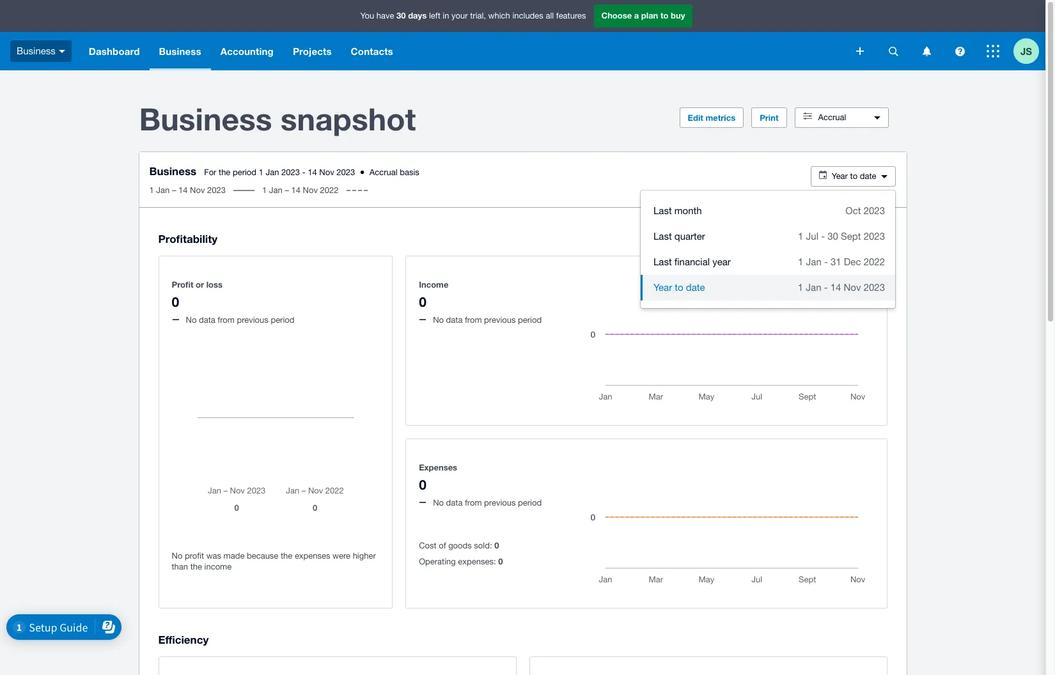 Task type: vqa. For each thing, say whether or not it's contained in the screenshot.
goods
yes



Task type: describe. For each thing, give the bounding box(es) containing it.
goods
[[449, 542, 472, 551]]

jan for 1 jan - 14 nov 2023
[[807, 282, 822, 293]]

accounting
[[221, 45, 274, 57]]

14 up 1 jan – 14 nov 2022
[[308, 168, 317, 177]]

edit metrics
[[688, 113, 736, 123]]

jan up 1 jan – 14 nov 2022
[[266, 168, 279, 177]]

snapshot
[[281, 100, 416, 137]]

1 horizontal spatial svg image
[[956, 46, 965, 56]]

no for income 0
[[433, 315, 444, 325]]

2022 for 1 jan – 14 nov 2022
[[320, 186, 339, 195]]

2023 for 1 jan – 14 nov 2023
[[207, 186, 226, 195]]

expenses
[[295, 552, 331, 561]]

year to date inside popup button
[[832, 172, 877, 181]]

which
[[489, 11, 511, 21]]

1 jul - 30 sept 2023
[[799, 231, 886, 242]]

business snapshot
[[139, 100, 416, 137]]

in
[[443, 11, 450, 21]]

print button
[[752, 108, 787, 128]]

to inside banner
[[661, 10, 669, 21]]

14 for 1 jan - 14 nov 2023
[[831, 282, 842, 293]]

2 vertical spatial the
[[190, 563, 202, 572]]

a
[[635, 10, 639, 21]]

previous for expenses 0
[[484, 498, 516, 508]]

dashboard
[[89, 45, 140, 57]]

was
[[206, 552, 221, 561]]

nov up 1 jan – 14 nov 2022
[[320, 168, 334, 177]]

30 inside period list box
[[828, 231, 839, 242]]

last financial year
[[654, 257, 731, 267]]

0 vertical spatial the
[[219, 168, 231, 177]]

from for expenses 0
[[465, 498, 482, 508]]

income
[[419, 279, 449, 290]]

plan
[[642, 10, 659, 21]]

0 right expenses:
[[499, 557, 503, 567]]

because
[[247, 552, 279, 561]]

date inside popup button
[[861, 172, 877, 181]]

1 for 1 jan - 14 nov 2023
[[799, 282, 804, 293]]

print
[[760, 113, 779, 123]]

accrual button
[[795, 108, 889, 128]]

month
[[675, 205, 702, 216]]

left
[[429, 11, 441, 21]]

your
[[452, 11, 468, 21]]

trial,
[[470, 11, 486, 21]]

for the period 1 jan 2023 - 14 nov 2023  ●  accrual basis
[[204, 168, 420, 177]]

edit
[[688, 113, 704, 123]]

nov for 1 jan - 14 nov 2023
[[844, 282, 862, 293]]

1 jan - 14 nov 2023
[[799, 282, 886, 293]]

last for last quarter
[[654, 231, 672, 242]]

from for income 0
[[465, 315, 482, 325]]

last month
[[654, 205, 702, 216]]

basis
[[400, 168, 420, 177]]

period for profit or loss 0
[[271, 315, 295, 325]]

2022 for 1 jan - 31 dec 2022
[[864, 257, 886, 267]]

expenses 0
[[419, 463, 458, 493]]

period list box
[[641, 191, 896, 308]]

profit
[[185, 552, 204, 561]]

for
[[204, 168, 217, 177]]

buy
[[671, 10, 686, 21]]

0 inside income 0
[[419, 294, 427, 310]]

2 business button from the left
[[149, 32, 211, 70]]

oct 2023
[[846, 205, 886, 216]]

1 for 1 jan - 31 dec 2022
[[799, 257, 804, 267]]

dec
[[845, 257, 862, 267]]

features
[[557, 11, 586, 21]]

data for expenses 0
[[446, 498, 463, 508]]

profit
[[172, 279, 194, 290]]

1 jan - 31 dec 2022
[[799, 257, 886, 267]]

days
[[408, 10, 427, 21]]

projects
[[293, 45, 332, 57]]

made
[[224, 552, 245, 561]]

all
[[546, 11, 554, 21]]

1 jan – 14 nov 2023
[[149, 186, 226, 195]]

no profit was made because the expenses were higher than the income
[[172, 552, 376, 572]]

banner containing js
[[0, 0, 1046, 70]]

30 inside banner
[[397, 10, 406, 21]]

to inside period list box
[[675, 282, 684, 293]]

js
[[1021, 45, 1033, 57]]

navigation inside banner
[[79, 32, 848, 70]]

quarter
[[675, 231, 706, 242]]

accounting button
[[211, 32, 283, 70]]

nov for 1 jan – 14 nov 2023
[[190, 186, 205, 195]]

jan for 1 jan - 31 dec 2022
[[807, 257, 822, 267]]

0 right the 'sold:'
[[495, 541, 499, 551]]

year to date button
[[812, 166, 897, 187]]



Task type: locate. For each thing, give the bounding box(es) containing it.
data down profit or loss 0
[[199, 315, 215, 325]]

you
[[361, 11, 374, 21]]

last for last financial year
[[654, 257, 672, 267]]

1 horizontal spatial year to date
[[832, 172, 877, 181]]

1 horizontal spatial to
[[675, 282, 684, 293]]

period for income 0
[[518, 315, 542, 325]]

2 vertical spatial to
[[675, 282, 684, 293]]

to up oct
[[851, 172, 858, 181]]

year
[[713, 257, 731, 267]]

includes
[[513, 11, 544, 21]]

jul
[[807, 231, 819, 242]]

projects button
[[283, 32, 341, 70]]

14 inside period list box
[[831, 282, 842, 293]]

no for expenses 0
[[433, 498, 444, 508]]

none field containing last month
[[641, 190, 897, 309]]

nov
[[320, 168, 334, 177], [190, 186, 205, 195], [303, 186, 318, 195], [844, 282, 862, 293]]

nov down for
[[190, 186, 205, 195]]

0 vertical spatial accrual
[[819, 113, 847, 122]]

2 last from the top
[[654, 231, 672, 242]]

no data from previous period for expenses 0
[[433, 498, 542, 508]]

choose
[[602, 10, 632, 21]]

31
[[831, 257, 842, 267]]

0 down the income
[[419, 294, 427, 310]]

0 vertical spatial year
[[832, 172, 849, 181]]

no down profit or loss 0
[[186, 315, 197, 325]]

2 horizontal spatial to
[[851, 172, 858, 181]]

group containing last month
[[641, 191, 896, 308]]

1 horizontal spatial the
[[219, 168, 231, 177]]

metrics
[[706, 113, 736, 123]]

14 down for the period 1 jan 2023 - 14 nov 2023  ●  accrual basis
[[292, 186, 301, 195]]

jan for 1 jan – 14 nov 2023
[[156, 186, 170, 195]]

higher
[[353, 552, 376, 561]]

1 vertical spatial 30
[[828, 231, 839, 242]]

business
[[17, 45, 56, 56], [159, 45, 201, 57], [139, 100, 272, 137], [149, 164, 197, 178]]

14 for 1 jan – 14 nov 2022
[[292, 186, 301, 195]]

0 vertical spatial date
[[861, 172, 877, 181]]

data for profit or loss 0
[[199, 315, 215, 325]]

nov down for the period 1 jan 2023 - 14 nov 2023  ●  accrual basis
[[303, 186, 318, 195]]

expenses
[[419, 463, 458, 473]]

from for profit or loss 0
[[218, 315, 235, 325]]

data down income 0
[[446, 315, 463, 325]]

profitability
[[158, 233, 218, 246]]

svg image
[[956, 46, 965, 56], [857, 47, 865, 55]]

1 vertical spatial accrual
[[370, 168, 398, 177]]

– down for the period 1 jan 2023 - 14 nov 2023  ●  accrual basis
[[285, 186, 289, 195]]

1 horizontal spatial –
[[285, 186, 289, 195]]

accrual
[[819, 113, 847, 122], [370, 168, 398, 177]]

expenses:
[[458, 558, 496, 567]]

1 vertical spatial date
[[687, 282, 706, 293]]

2022 down for the period 1 jan 2023 - 14 nov 2023  ●  accrual basis
[[320, 186, 339, 195]]

choose a plan to buy
[[602, 10, 686, 21]]

group
[[641, 191, 896, 308]]

year inside period list box
[[654, 282, 673, 293]]

- left 31
[[825, 257, 829, 267]]

previous for income 0
[[484, 315, 516, 325]]

last left financial
[[654, 257, 672, 267]]

1 vertical spatial to
[[851, 172, 858, 181]]

1 horizontal spatial year
[[832, 172, 849, 181]]

1 horizontal spatial 30
[[828, 231, 839, 242]]

None field
[[641, 190, 897, 309]]

jan down 1 jan - 31 dec 2022
[[807, 282, 822, 293]]

0 vertical spatial year to date
[[832, 172, 877, 181]]

income
[[204, 563, 232, 572]]

period
[[233, 168, 257, 177], [271, 315, 295, 325], [518, 315, 542, 325], [518, 498, 542, 508]]

14 up profitability
[[179, 186, 188, 195]]

business button
[[0, 32, 79, 70], [149, 32, 211, 70]]

to left buy
[[661, 10, 669, 21]]

year
[[832, 172, 849, 181], [654, 282, 673, 293]]

1 for 1 jul - 30 sept 2023
[[799, 231, 804, 242]]

from
[[218, 315, 235, 325], [465, 315, 482, 325], [465, 498, 482, 508]]

accrual inside accrual popup button
[[819, 113, 847, 122]]

nov down dec
[[844, 282, 862, 293]]

14
[[308, 168, 317, 177], [179, 186, 188, 195], [292, 186, 301, 195], [831, 282, 842, 293]]

14 for 1 jan – 14 nov 2023
[[179, 186, 188, 195]]

2023 for for the period 1 jan 2023 - 14 nov 2023  ●  accrual basis
[[282, 168, 300, 177]]

dashboard link
[[79, 32, 149, 70]]

– for 14 nov 2022
[[285, 186, 289, 195]]

year inside popup button
[[832, 172, 849, 181]]

no data from previous period down income 0
[[433, 315, 542, 325]]

30 right have
[[397, 10, 406, 21]]

date
[[861, 172, 877, 181], [687, 282, 706, 293]]

2022 inside period list box
[[864, 257, 886, 267]]

1 business button from the left
[[0, 32, 79, 70]]

cost
[[419, 542, 437, 551]]

sept
[[842, 231, 862, 242]]

or
[[196, 279, 204, 290]]

last left quarter
[[654, 231, 672, 242]]

1 last from the top
[[654, 205, 672, 216]]

-
[[302, 168, 306, 177], [822, 231, 826, 242], [825, 257, 829, 267], [825, 282, 828, 293]]

banner
[[0, 0, 1046, 70]]

no up than
[[172, 552, 183, 561]]

0 horizontal spatial business button
[[0, 32, 79, 70]]

year up oct
[[832, 172, 849, 181]]

year to date
[[832, 172, 877, 181], [654, 282, 706, 293]]

0 inside expenses 0
[[419, 477, 427, 493]]

1 vertical spatial 2022
[[864, 257, 886, 267]]

1 vertical spatial the
[[281, 552, 293, 561]]

no
[[186, 315, 197, 325], [433, 315, 444, 325], [433, 498, 444, 508], [172, 552, 183, 561]]

0 vertical spatial last
[[654, 205, 672, 216]]

last
[[654, 205, 672, 216], [654, 231, 672, 242], [654, 257, 672, 267]]

1
[[259, 168, 264, 177], [149, 186, 154, 195], [262, 186, 267, 195], [799, 231, 804, 242], [799, 257, 804, 267], [799, 282, 804, 293]]

0
[[172, 294, 179, 310], [419, 294, 427, 310], [419, 477, 427, 493], [495, 541, 499, 551], [499, 557, 503, 567]]

accrual left basis
[[370, 168, 398, 177]]

0 horizontal spatial svg image
[[857, 47, 865, 55]]

no data from previous period for income 0
[[433, 315, 542, 325]]

1 horizontal spatial 2022
[[864, 257, 886, 267]]

navigation
[[79, 32, 848, 70]]

jan for 1 jan – 14 nov 2022
[[269, 186, 283, 195]]

period for expenses 0
[[518, 498, 542, 508]]

data
[[199, 315, 215, 325], [446, 315, 463, 325], [446, 498, 463, 508]]

the down "profit"
[[190, 563, 202, 572]]

efficiency
[[158, 634, 209, 647]]

2 – from the left
[[285, 186, 289, 195]]

were
[[333, 552, 351, 561]]

2022
[[320, 186, 339, 195], [864, 257, 886, 267]]

- down 1 jan - 31 dec 2022
[[825, 282, 828, 293]]

date down financial
[[687, 282, 706, 293]]

no data from previous period down loss
[[186, 315, 295, 325]]

year to date up oct
[[832, 172, 877, 181]]

sold:
[[474, 542, 492, 551]]

1 vertical spatial last
[[654, 231, 672, 242]]

data down expenses 0
[[446, 498, 463, 508]]

2 horizontal spatial the
[[281, 552, 293, 561]]

1 for 1 jan – 14 nov 2022
[[262, 186, 267, 195]]

1 – from the left
[[172, 186, 176, 195]]

–
[[172, 186, 176, 195], [285, 186, 289, 195]]

1 jan – 14 nov 2022
[[262, 186, 339, 195]]

jan up profitability
[[156, 186, 170, 195]]

oct
[[846, 205, 862, 216]]

- for last financial year
[[825, 257, 829, 267]]

no data from previous period
[[186, 315, 295, 325], [433, 315, 542, 325], [433, 498, 542, 508]]

0 horizontal spatial the
[[190, 563, 202, 572]]

than
[[172, 563, 188, 572]]

no for profit or loss 0
[[186, 315, 197, 325]]

navigation containing dashboard
[[79, 32, 848, 70]]

1 vertical spatial year to date
[[654, 282, 706, 293]]

nov for 1 jan – 14 nov 2022
[[303, 186, 318, 195]]

1 horizontal spatial accrual
[[819, 113, 847, 122]]

- for year to date
[[825, 282, 828, 293]]

2022 right dec
[[864, 257, 886, 267]]

no down expenses 0
[[433, 498, 444, 508]]

svg image
[[987, 45, 1000, 58], [889, 46, 899, 56], [923, 46, 931, 56], [59, 50, 65, 53]]

income 0
[[419, 279, 449, 310]]

to inside popup button
[[851, 172, 858, 181]]

year to date inside period list box
[[654, 282, 706, 293]]

2023 for 1 jan - 14 nov 2023
[[864, 282, 886, 293]]

1 vertical spatial year
[[654, 282, 673, 293]]

date inside period list box
[[687, 282, 706, 293]]

last for last month
[[654, 205, 672, 216]]

14 down 31
[[831, 282, 842, 293]]

the right the because
[[281, 552, 293, 561]]

contacts
[[351, 45, 393, 57]]

date up oct 2023
[[861, 172, 877, 181]]

the right for
[[219, 168, 231, 177]]

financial
[[675, 257, 710, 267]]

1 for 1 jan – 14 nov 2023
[[149, 186, 154, 195]]

have
[[377, 11, 395, 21]]

- for last quarter
[[822, 231, 826, 242]]

no inside no profit was made because the expenses were higher than the income
[[172, 552, 183, 561]]

accrual up year to date popup button
[[819, 113, 847, 122]]

year down last financial year at the right of page
[[654, 282, 673, 293]]

0 down profit
[[172, 294, 179, 310]]

previous for profit or loss 0
[[237, 315, 269, 325]]

0 horizontal spatial year to date
[[654, 282, 706, 293]]

0 horizontal spatial to
[[661, 10, 669, 21]]

jan
[[266, 168, 279, 177], [156, 186, 170, 195], [269, 186, 283, 195], [807, 257, 822, 267], [807, 282, 822, 293]]

of
[[439, 542, 446, 551]]

you have 30 days left in your trial, which includes all features
[[361, 10, 586, 21]]

no down income 0
[[433, 315, 444, 325]]

previous
[[237, 315, 269, 325], [484, 315, 516, 325], [484, 498, 516, 508]]

3 last from the top
[[654, 257, 672, 267]]

0 inside profit or loss 0
[[172, 294, 179, 310]]

30 left sept
[[828, 231, 839, 242]]

0 vertical spatial 2022
[[320, 186, 339, 195]]

1 horizontal spatial date
[[861, 172, 877, 181]]

to down last financial year at the right of page
[[675, 282, 684, 293]]

- right jul
[[822, 231, 826, 242]]

edit metrics button
[[680, 108, 744, 128]]

profit or loss 0
[[172, 279, 223, 310]]

0 horizontal spatial 30
[[397, 10, 406, 21]]

– up profitability
[[172, 186, 176, 195]]

no data from previous period for profit or loss 0
[[186, 315, 295, 325]]

30
[[397, 10, 406, 21], [828, 231, 839, 242]]

business inside navigation
[[159, 45, 201, 57]]

last left month
[[654, 205, 672, 216]]

0 horizontal spatial year
[[654, 282, 673, 293]]

data for income 0
[[446, 315, 463, 325]]

cost of goods sold: 0 operating expenses: 0
[[419, 541, 503, 567]]

jan left 31
[[807, 257, 822, 267]]

2 vertical spatial last
[[654, 257, 672, 267]]

0 horizontal spatial –
[[172, 186, 176, 195]]

to
[[661, 10, 669, 21], [851, 172, 858, 181], [675, 282, 684, 293]]

contacts button
[[341, 32, 403, 70]]

loss
[[206, 279, 223, 290]]

last quarter
[[654, 231, 706, 242]]

– for 14 nov 2023
[[172, 186, 176, 195]]

2023
[[282, 168, 300, 177], [337, 168, 355, 177], [207, 186, 226, 195], [864, 205, 886, 216], [864, 231, 886, 242], [864, 282, 886, 293]]

0 vertical spatial 30
[[397, 10, 406, 21]]

the
[[219, 168, 231, 177], [281, 552, 293, 561], [190, 563, 202, 572]]

0 down expenses
[[419, 477, 427, 493]]

year to date down last financial year at the right of page
[[654, 282, 706, 293]]

2023 for 1 jul - 30 sept 2023
[[864, 231, 886, 242]]

no data from previous period up the 'sold:'
[[433, 498, 542, 508]]

0 horizontal spatial date
[[687, 282, 706, 293]]

nov inside period list box
[[844, 282, 862, 293]]

- up 1 jan – 14 nov 2022
[[302, 168, 306, 177]]

jan down for the period 1 jan 2023 - 14 nov 2023  ●  accrual basis
[[269, 186, 283, 195]]

0 horizontal spatial accrual
[[370, 168, 398, 177]]

operating
[[419, 558, 456, 567]]

1 horizontal spatial business button
[[149, 32, 211, 70]]

js button
[[1014, 32, 1046, 70]]

0 horizontal spatial 2022
[[320, 186, 339, 195]]

0 vertical spatial to
[[661, 10, 669, 21]]



